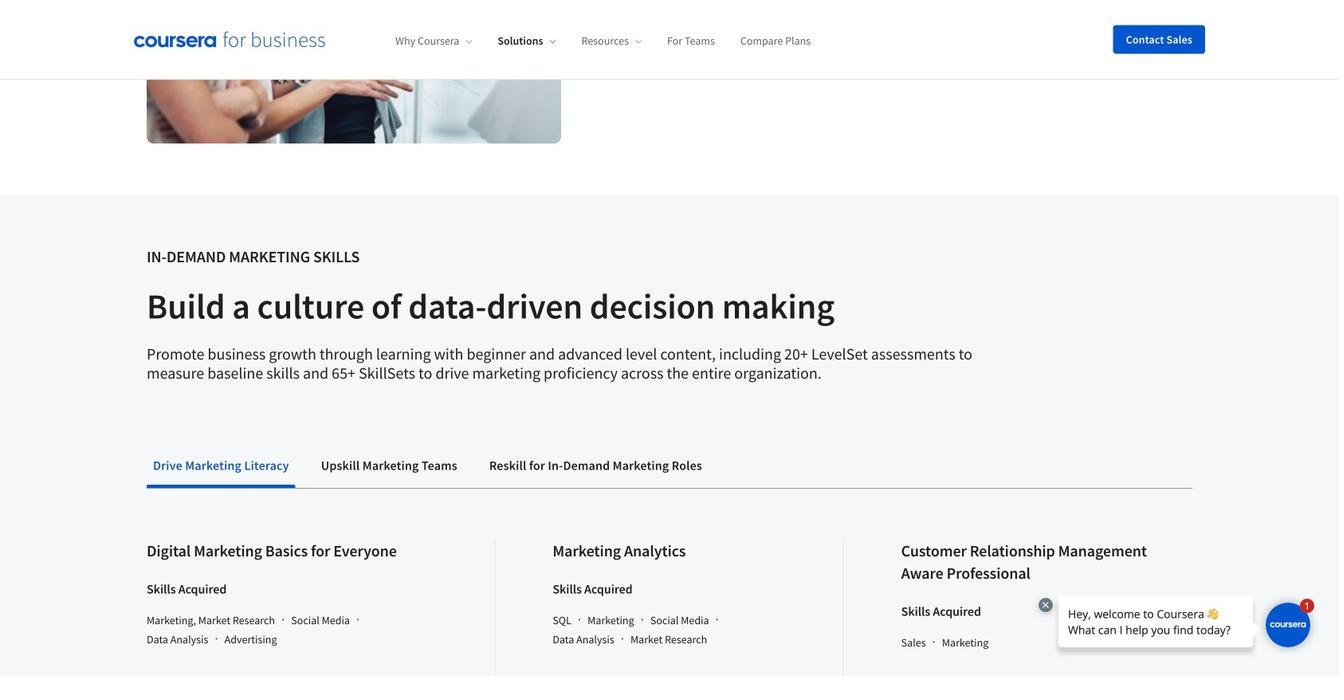 Task type: vqa. For each thing, say whether or not it's contained in the screenshot.
coursera for business image
yes



Task type: locate. For each thing, give the bounding box(es) containing it.
tab panel
[[147, 489, 1193, 676]]

coursera for business image
[[134, 31, 325, 48]]



Task type: describe. For each thing, give the bounding box(es) containing it.
content tabs tab list
[[147, 447, 1193, 488]]



